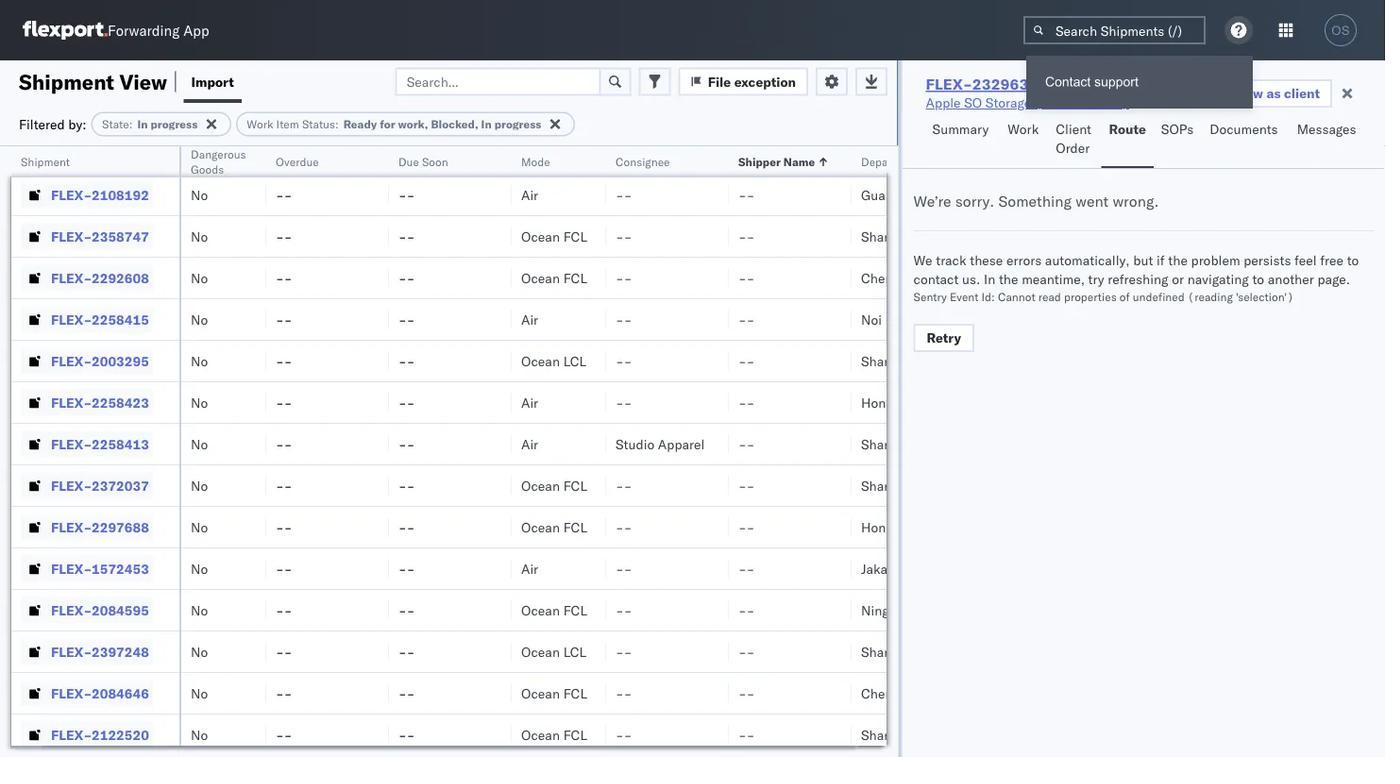 Task type: vqa. For each thing, say whether or not it's contained in the screenshot.
the We
yes



Task type: locate. For each thing, give the bounding box(es) containing it.
shanghai, china for flex-2358747
[[861, 228, 960, 245]]

flex-2358747
[[51, 228, 149, 245]]

no for flex-2258415
[[191, 311, 208, 328]]

consignee button
[[606, 150, 710, 169]]

forwarding app
[[108, 21, 209, 39]]

11 no from the top
[[191, 560, 208, 577]]

feel
[[1295, 252, 1317, 269]]

as
[[1267, 85, 1281, 102]]

to up 'selection')
[[1253, 271, 1264, 288]]

0 vertical spatial to
[[1347, 252, 1359, 269]]

to right free
[[1347, 252, 1359, 269]]

1 ocean lcl from the top
[[521, 145, 587, 161]]

flex-2397248 button
[[21, 639, 153, 665]]

1 china from the top
[[925, 145, 960, 161]]

flex-2292608
[[51, 270, 149, 286]]

2 contact support button from the top
[[1026, 63, 1253, 101]]

7 ocean from the top
[[521, 602, 560, 619]]

6 ocean fcl from the top
[[521, 685, 587, 702]]

1 contact support button from the top
[[1026, 56, 1253, 109]]

2108192
[[92, 186, 149, 203]]

lcl for flex-2003295
[[563, 353, 587, 369]]

0 vertical spatial chennai
[[861, 270, 911, 286]]

resize handle column header for mode
[[584, 146, 606, 757]]

7 ocean fcl from the top
[[521, 727, 587, 743]]

chennai up bai
[[861, 270, 911, 286]]

no for flex-2297688
[[191, 519, 208, 535]]

documents button
[[1202, 112, 1290, 168]]

kong
[[897, 519, 927, 535]]

2397248
[[92, 644, 149, 660]]

shanghai,
[[861, 145, 921, 161], [861, 228, 921, 245], [861, 353, 921, 369], [861, 477, 921, 494], [861, 644, 921, 660], [861, 727, 921, 743]]

1 vertical spatial lcl
[[563, 353, 587, 369]]

1 horizontal spatial progress
[[495, 117, 542, 131]]

2 no from the top
[[191, 186, 208, 203]]

12 no from the top
[[191, 602, 208, 619]]

1 ocean fcl from the top
[[521, 228, 587, 245]]

ocean for 2397248
[[521, 644, 560, 660]]

in inside 'we track these errors automatically, but if the problem persists feel free to contact us. in the meantime, try refreshing or navigating to another page. sentry event id: cannot read properties of undefined (reading 'selection')'
[[984, 271, 996, 288]]

--
[[276, 145, 292, 161], [398, 145, 415, 161], [616, 145, 632, 161], [738, 145, 755, 161], [276, 186, 292, 203], [398, 186, 415, 203], [616, 186, 632, 203], [738, 186, 755, 203], [276, 228, 292, 245], [398, 228, 415, 245], [616, 228, 632, 245], [738, 228, 755, 245], [276, 270, 292, 286], [398, 270, 415, 286], [616, 270, 632, 286], [738, 270, 755, 286], [276, 311, 292, 328], [398, 311, 415, 328], [616, 311, 632, 328], [738, 311, 755, 328], [276, 353, 292, 369], [398, 353, 415, 369], [616, 353, 632, 369], [738, 353, 755, 369], [276, 394, 292, 411], [398, 394, 415, 411], [616, 394, 632, 411], [738, 394, 755, 411], [276, 436, 292, 452], [398, 436, 415, 452], [738, 436, 755, 452], [276, 477, 292, 494], [398, 477, 415, 494], [616, 477, 632, 494], [738, 477, 755, 494], [276, 519, 292, 535], [398, 519, 415, 535], [616, 519, 632, 535], [738, 519, 755, 535], [276, 560, 292, 577], [398, 560, 415, 577], [616, 560, 632, 577], [738, 560, 755, 577], [276, 602, 292, 619], [398, 602, 415, 619], [616, 602, 632, 619], [738, 602, 755, 619], [276, 644, 292, 660], [398, 644, 415, 660], [616, 644, 632, 660], [738, 644, 755, 660], [276, 685, 292, 702], [398, 685, 415, 702], [616, 685, 632, 702], [738, 685, 755, 702], [276, 727, 292, 743], [398, 727, 415, 743], [616, 727, 632, 743], [738, 727, 755, 743]]

ocean fcl for flex-2292608
[[521, 270, 587, 286]]

view as client
[[1233, 85, 1320, 102]]

8 ocean from the top
[[521, 644, 560, 660]]

flex-
[[926, 75, 972, 93], [51, 145, 92, 161], [51, 186, 92, 203], [51, 228, 92, 245], [51, 270, 92, 286], [51, 311, 92, 328], [51, 353, 92, 369], [51, 394, 92, 411], [51, 436, 92, 452], [51, 477, 92, 494], [51, 519, 92, 535], [51, 560, 92, 577], [51, 602, 92, 619], [51, 644, 92, 660], [51, 685, 92, 702], [51, 727, 92, 743]]

flex- down by:
[[51, 145, 92, 161]]

view up the state : in progress
[[119, 68, 167, 94]]

if
[[1157, 252, 1165, 269]]

3 fcl from the top
[[563, 477, 587, 494]]

we're sorry. something went wrong.
[[914, 192, 1159, 211]]

undefined
[[1133, 289, 1185, 304]]

chennai down ningbo
[[861, 685, 911, 702]]

1 horizontal spatial view
[[1233, 85, 1263, 102]]

14 no from the top
[[191, 685, 208, 702]]

4 china from the top
[[925, 477, 960, 494]]

due
[[398, 154, 419, 169]]

6 china from the top
[[925, 727, 960, 743]]

problem
[[1191, 252, 1240, 269]]

in right blocked,
[[481, 117, 492, 131]]

10 ocean from the top
[[521, 727, 560, 743]]

flex-2397337
[[51, 145, 149, 161]]

3 resize handle column header from the left
[[366, 146, 389, 757]]

state : in progress
[[102, 117, 198, 131]]

progress up mode
[[495, 117, 542, 131]]

flex- down flex-2084646 button
[[51, 727, 92, 743]]

shanghai, for flex-2122520
[[861, 727, 921, 743]]

0 horizontal spatial in
[[137, 117, 148, 131]]

fcl for flex-2084646
[[563, 685, 587, 702]]

6 no from the top
[[191, 353, 208, 369]]

dangerous goods
[[191, 147, 246, 176]]

messages button
[[1290, 112, 1367, 168]]

in up id:
[[984, 271, 996, 288]]

in
[[137, 117, 148, 131], [481, 117, 492, 131], [984, 271, 996, 288]]

the right the if
[[1168, 252, 1188, 269]]

filtered
[[19, 116, 65, 132]]

2 progress from the left
[[495, 117, 542, 131]]

flex-2297688 button
[[21, 514, 153, 541]]

2 ocean fcl from the top
[[521, 270, 587, 286]]

studio apparel
[[616, 436, 705, 452]]

ocean fcl
[[521, 228, 587, 245], [521, 270, 587, 286], [521, 477, 587, 494], [521, 519, 587, 535], [521, 602, 587, 619], [521, 685, 587, 702], [521, 727, 587, 743]]

6 resize handle column header from the left
[[706, 146, 729, 757]]

storage
[[986, 94, 1031, 111]]

6 ocean from the top
[[521, 519, 560, 535]]

2084646
[[92, 685, 149, 702]]

no for flex-2258423
[[191, 394, 208, 411]]

in right state
[[137, 117, 148, 131]]

page.
[[1318, 271, 1350, 288]]

1 no from the top
[[191, 145, 208, 161]]

flex- for 2258423
[[51, 394, 92, 411]]

china
[[925, 145, 960, 161], [925, 228, 960, 245], [925, 353, 960, 369], [925, 477, 960, 494], [925, 644, 960, 660], [925, 727, 960, 743]]

resize handle column header for dangerous goods
[[244, 146, 266, 757]]

flex-2258413
[[51, 436, 149, 452]]

(do
[[1035, 94, 1062, 111]]

errors
[[1007, 252, 1042, 269]]

work inside 'button'
[[1008, 121, 1039, 137]]

5 ocean fcl from the top
[[521, 602, 587, 619]]

app
[[183, 21, 209, 39]]

state
[[102, 117, 129, 131]]

shanghai, for flex-2003295
[[861, 353, 921, 369]]

flex-2122520 button
[[21, 722, 153, 748]]

ocean fcl for flex-2122520
[[521, 727, 587, 743]]

so
[[964, 94, 982, 111]]

file
[[708, 73, 731, 90]]

1 vertical spatial chennai
[[861, 685, 911, 702]]

5 air from the top
[[521, 560, 538, 577]]

2 air from the top
[[521, 311, 538, 328]]

ocean for 2122520
[[521, 727, 560, 743]]

shipment inside button
[[21, 154, 70, 169]]

overdue
[[276, 154, 319, 169]]

0 vertical spatial shipment
[[19, 68, 114, 94]]

shanghai, china for flex-2003295
[[861, 353, 960, 369]]

air for flex-2108192
[[521, 186, 538, 203]]

client order button
[[1048, 112, 1102, 168]]

flex- for 2258415
[[51, 311, 92, 328]]

1 fcl from the top
[[563, 228, 587, 245]]

1 air from the top
[[521, 186, 538, 203]]

flex-2358747 button
[[21, 223, 153, 250]]

work down apple so storage (do not use) link at right
[[1008, 121, 1039, 137]]

2 horizontal spatial in
[[984, 271, 996, 288]]

1 shanghai, china from the top
[[861, 145, 960, 161]]

2 china from the top
[[925, 228, 960, 245]]

ocean for 2397337
[[521, 145, 560, 161]]

ocean fcl for flex-2297688
[[521, 519, 587, 535]]

shanghai, for flex-2372037
[[861, 477, 921, 494]]

air for flex-2258415
[[521, 311, 538, 328]]

1 horizontal spatial :
[[335, 117, 339, 131]]

3 ocean fcl from the top
[[521, 477, 587, 494]]

flex- down flex-2258423 button
[[51, 436, 92, 452]]

another
[[1268, 271, 1314, 288]]

2 fcl from the top
[[563, 270, 587, 286]]

ready
[[343, 117, 377, 131]]

6 fcl from the top
[[563, 685, 587, 702]]

for
[[380, 117, 395, 131]]

no for flex-2084595
[[191, 602, 208, 619]]

flex-1572453 button
[[21, 556, 153, 582]]

os button
[[1319, 8, 1363, 52]]

flex- down flex-2372037 button
[[51, 519, 92, 535]]

no for flex-2084646
[[191, 685, 208, 702]]

flex- for 2258413
[[51, 436, 92, 452]]

shipment down filtered
[[21, 154, 70, 169]]

2 vertical spatial lcl
[[563, 644, 587, 660]]

1 horizontal spatial work
[[1008, 121, 1039, 137]]

3 lcl from the top
[[563, 644, 587, 660]]

3 ocean lcl from the top
[[521, 644, 587, 660]]

7 no from the top
[[191, 394, 208, 411]]

flex- down flex-2292608 button
[[51, 311, 92, 328]]

1 vertical spatial to
[[1253, 271, 1264, 288]]

dangerous
[[191, 147, 246, 161]]

fcl for flex-2292608
[[563, 270, 587, 286]]

4 ocean from the top
[[521, 353, 560, 369]]

flex- down flex-2397248 button
[[51, 685, 92, 702]]

flex-2258415 button
[[21, 306, 153, 333]]

china for flex-2372037
[[925, 477, 960, 494]]

flex- down flex-2003295 button
[[51, 394, 92, 411]]

resize handle column header for shipment
[[157, 146, 179, 757]]

due soon
[[398, 154, 448, 169]]

work left 'item'
[[247, 117, 273, 131]]

flex- down flex-2258415 button
[[51, 353, 92, 369]]

0 horizontal spatial :
[[129, 117, 133, 131]]

1 lcl from the top
[[563, 145, 587, 161]]

2 shanghai, china from the top
[[861, 228, 960, 245]]

resize handle column header
[[157, 146, 179, 757], [244, 146, 266, 757], [366, 146, 389, 757], [489, 146, 512, 757], [584, 146, 606, 757], [706, 146, 729, 757], [829, 146, 852, 757]]

shipment for shipment
[[21, 154, 70, 169]]

client order
[[1056, 121, 1092, 156]]

chennai
[[861, 270, 911, 286], [861, 685, 911, 702]]

'selection')
[[1236, 289, 1294, 304]]

4 shanghai, from the top
[[861, 477, 921, 494]]

ocean for 2358747
[[521, 228, 560, 245]]

no for flex-2358747
[[191, 228, 208, 245]]

1 horizontal spatial to
[[1347, 252, 1359, 269]]

2 : from the left
[[335, 117, 339, 131]]

0 horizontal spatial work
[[247, 117, 273, 131]]

flex- down "flex-1572453" button
[[51, 602, 92, 619]]

3 no from the top
[[191, 228, 208, 245]]

ocean for 2084646
[[521, 685, 560, 702]]

progress up dangerous
[[151, 117, 198, 131]]

1 shanghai, from the top
[[861, 145, 921, 161]]

apple
[[926, 94, 961, 111]]

: left ready
[[335, 117, 339, 131]]

1 vertical spatial ocean lcl
[[521, 353, 587, 369]]

1 chennai from the top
[[861, 270, 911, 286]]

0 horizontal spatial the
[[999, 271, 1018, 288]]

4 fcl from the top
[[563, 519, 587, 535]]

5 shanghai, from the top
[[861, 644, 921, 660]]

0 horizontal spatial progress
[[151, 117, 198, 131]]

2 resize handle column header from the left
[[244, 146, 266, 757]]

6 shanghai, from the top
[[861, 727, 921, 743]]

3 shanghai, from the top
[[861, 353, 921, 369]]

flex- down the flex-2258413 button
[[51, 477, 92, 494]]

1572453
[[92, 560, 149, 577]]

lcl for flex-2397337
[[563, 145, 587, 161]]

shipment button
[[11, 150, 161, 169]]

: up "2397337"
[[129, 117, 133, 131]]

5 fcl from the top
[[563, 602, 587, 619]]

of
[[1120, 289, 1130, 304]]

ocean
[[521, 145, 560, 161], [521, 228, 560, 245], [521, 270, 560, 286], [521, 353, 560, 369], [521, 477, 560, 494], [521, 519, 560, 535], [521, 602, 560, 619], [521, 644, 560, 660], [521, 685, 560, 702], [521, 727, 560, 743]]

0 vertical spatial lcl
[[563, 145, 587, 161]]

1 vertical spatial shipment
[[21, 154, 70, 169]]

work for work
[[1008, 121, 1039, 137]]

flex- down flex-2084595 button
[[51, 644, 92, 660]]

2122520
[[92, 727, 149, 743]]

event
[[950, 289, 979, 304]]

15 no from the top
[[191, 727, 208, 743]]

the up 'cannot'
[[999, 271, 1018, 288]]

flex-2084646 button
[[21, 680, 153, 707]]

china for flex-2397337
[[925, 145, 960, 161]]

2 lcl from the top
[[563, 353, 587, 369]]

1 progress from the left
[[151, 117, 198, 131]]

use)
[[1095, 94, 1129, 111]]

flex-2292608 button
[[21, 265, 153, 291]]

flex- down flex-2358747 button in the top of the page
[[51, 270, 92, 286]]

8 no from the top
[[191, 436, 208, 452]]

shanghai, china for flex-2122520
[[861, 727, 960, 743]]

ocean fcl for flex-2084646
[[521, 685, 587, 702]]

13 no from the top
[[191, 644, 208, 660]]

3 ocean from the top
[[521, 270, 560, 286]]

4 no from the top
[[191, 270, 208, 286]]

1 horizontal spatial in
[[481, 117, 492, 131]]

5 china from the top
[[925, 644, 960, 660]]

2 shanghai, from the top
[[861, 228, 921, 245]]

10 no from the top
[[191, 519, 208, 535]]

shanghai, china
[[861, 145, 960, 161], [861, 228, 960, 245], [861, 353, 960, 369], [861, 477, 960, 494], [861, 644, 960, 660], [861, 727, 960, 743]]

9 no from the top
[[191, 477, 208, 494]]

1 ocean from the top
[[521, 145, 560, 161]]

progress
[[151, 117, 198, 131], [495, 117, 542, 131]]

departure
[[861, 154, 913, 169]]

3 air from the top
[[521, 394, 538, 411]]

0 vertical spatial ocean lcl
[[521, 145, 587, 161]]

7 resize handle column header from the left
[[829, 146, 852, 757]]

shipment up by:
[[19, 68, 114, 94]]

4 ocean fcl from the top
[[521, 519, 587, 535]]

2 ocean from the top
[[521, 228, 560, 245]]

us.
[[962, 271, 981, 288]]

flexport. image
[[23, 21, 108, 40]]

2 chennai from the top
[[861, 685, 911, 702]]

5 resize handle column header from the left
[[584, 146, 606, 757]]

Search Shipments (/) text field
[[1024, 16, 1206, 44]]

no for flex-1572453
[[191, 560, 208, 577]]

forwarding app link
[[23, 21, 209, 40]]

:
[[129, 117, 133, 131], [335, 117, 339, 131]]

flex- down flex-2297688 button
[[51, 560, 92, 577]]

ocean lcl for flex-2397337
[[521, 145, 587, 161]]

6 shanghai, china from the top
[[861, 727, 960, 743]]

flex- for 2122520
[[51, 727, 92, 743]]

navigating
[[1188, 271, 1249, 288]]

5 ocean from the top
[[521, 477, 560, 494]]

4 shanghai, china from the top
[[861, 477, 960, 494]]

the
[[1168, 252, 1188, 269], [999, 271, 1018, 288]]

2 vertical spatial ocean lcl
[[521, 644, 587, 660]]

0 vertical spatial the
[[1168, 252, 1188, 269]]

international
[[908, 311, 985, 328]]

work for work item status : ready for work, blocked, in progress
[[247, 117, 273, 131]]

shanghai, china for flex-2397337
[[861, 145, 960, 161]]

sops
[[1161, 121, 1194, 137]]

flex-2329631 link
[[926, 75, 1038, 93]]

fcl for flex-2122520
[[563, 727, 587, 743]]

4 air from the top
[[521, 436, 538, 452]]

1 resize handle column header from the left
[[157, 146, 179, 757]]

2 ocean lcl from the top
[[521, 353, 587, 369]]

5 shanghai, china from the top
[[861, 644, 960, 660]]

ningbo
[[861, 602, 904, 619]]

china for flex-2003295
[[925, 353, 960, 369]]

flex- for 2397248
[[51, 644, 92, 660]]

no for flex-2397248
[[191, 644, 208, 660]]

flex- up apple
[[926, 75, 972, 93]]

5 no from the top
[[191, 311, 208, 328]]

bai
[[885, 311, 905, 328]]

7 fcl from the top
[[563, 727, 587, 743]]

flex- down the shipment button
[[51, 186, 92, 203]]

9 ocean from the top
[[521, 685, 560, 702]]

3 china from the top
[[925, 353, 960, 369]]

ocean for 2297688
[[521, 519, 560, 535]]

flex- down flex-2108192 button
[[51, 228, 92, 245]]

3 shanghai, china from the top
[[861, 353, 960, 369]]

-
[[276, 145, 284, 161], [284, 145, 292, 161], [398, 145, 407, 161], [407, 145, 415, 161], [616, 145, 624, 161], [624, 145, 632, 161], [738, 145, 747, 161], [747, 145, 755, 161], [276, 186, 284, 203], [284, 186, 292, 203], [398, 186, 407, 203], [407, 186, 415, 203], [616, 186, 624, 203], [624, 186, 632, 203], [738, 186, 747, 203], [747, 186, 755, 203], [276, 228, 284, 245], [284, 228, 292, 245], [398, 228, 407, 245], [407, 228, 415, 245], [616, 228, 624, 245], [624, 228, 632, 245], [738, 228, 747, 245], [747, 228, 755, 245], [276, 270, 284, 286], [284, 270, 292, 286], [398, 270, 407, 286], [407, 270, 415, 286], [616, 270, 624, 286], [624, 270, 632, 286], [738, 270, 747, 286], [747, 270, 755, 286], [276, 311, 284, 328], [284, 311, 292, 328], [398, 311, 407, 328], [407, 311, 415, 328], [616, 311, 624, 328], [624, 311, 632, 328], [738, 311, 747, 328], [747, 311, 755, 328], [276, 353, 284, 369], [284, 353, 292, 369], [398, 353, 407, 369], [407, 353, 415, 369], [616, 353, 624, 369], [624, 353, 632, 369], [738, 353, 747, 369], [747, 353, 755, 369], [276, 394, 284, 411], [284, 394, 292, 411], [398, 394, 407, 411], [407, 394, 415, 411], [616, 394, 624, 411], [624, 394, 632, 411], [738, 394, 747, 411], [747, 394, 755, 411], [276, 436, 284, 452], [284, 436, 292, 452], [398, 436, 407, 452], [407, 436, 415, 452], [738, 436, 747, 452], [747, 436, 755, 452], [276, 477, 284, 494], [284, 477, 292, 494], [398, 477, 407, 494], [407, 477, 415, 494], [616, 477, 624, 494], [624, 477, 632, 494], [738, 477, 747, 494], [747, 477, 755, 494], [276, 519, 284, 535], [284, 519, 292, 535], [398, 519, 407, 535], [407, 519, 415, 535], [616, 519, 624, 535], [624, 519, 632, 535], [738, 519, 747, 535], [747, 519, 755, 535], [276, 560, 284, 577], [284, 560, 292, 577], [398, 560, 407, 577], [407, 560, 415, 577], [616, 560, 624, 577], [624, 560, 632, 577], [738, 560, 747, 577], [747, 560, 755, 577], [276, 602, 284, 619], [284, 602, 292, 619], [398, 602, 407, 619], [407, 602, 415, 619], [616, 602, 624, 619], [624, 602, 632, 619], [738, 602, 747, 619], [747, 602, 755, 619], [276, 644, 284, 660], [284, 644, 292, 660], [398, 644, 407, 660], [407, 644, 415, 660], [616, 644, 624, 660], [624, 644, 632, 660], [738, 644, 747, 660], [747, 644, 755, 660], [276, 685, 284, 702], [284, 685, 292, 702], [398, 685, 407, 702], [407, 685, 415, 702], [616, 685, 624, 702], [624, 685, 632, 702], [738, 685, 747, 702], [747, 685, 755, 702], [276, 727, 284, 743], [284, 727, 292, 743], [398, 727, 407, 743], [407, 727, 415, 743], [616, 727, 624, 743], [624, 727, 632, 743], [738, 727, 747, 743], [747, 727, 755, 743]]

apparel
[[658, 436, 705, 452]]

view left as
[[1233, 85, 1263, 102]]

shanghai, for flex-2397337
[[861, 145, 921, 161]]



Task type: describe. For each thing, give the bounding box(es) containing it.
2003295
[[92, 353, 149, 369]]

ocean fcl for flex-2372037
[[521, 477, 587, 494]]

2292608
[[92, 270, 149, 286]]

chennai for flex-2084646
[[861, 685, 911, 702]]

ocean fcl for flex-2084595
[[521, 602, 587, 619]]

client
[[1056, 121, 1092, 137]]

china for flex-2397248
[[925, 644, 960, 660]]

flex- for 2372037
[[51, 477, 92, 494]]

retry
[[927, 330, 961, 346]]

port
[[916, 154, 937, 169]]

shanghai, for flex-2358747
[[861, 228, 921, 245]]

4 resize handle column header from the left
[[489, 146, 512, 757]]

we're
[[914, 192, 952, 211]]

summary button
[[925, 112, 1000, 168]]

ocean lcl for flex-2397248
[[521, 644, 587, 660]]

ocean for 2372037
[[521, 477, 560, 494]]

flex- for 2084595
[[51, 602, 92, 619]]

jakarta, indonesia
[[861, 560, 971, 577]]

ocean for 2292608
[[521, 270, 560, 286]]

documents
[[1210, 121, 1278, 137]]

exception
[[734, 73, 796, 90]]

work button
[[1000, 112, 1048, 168]]

0 horizontal spatial to
[[1253, 271, 1264, 288]]

no for flex-2258413
[[191, 436, 208, 452]]

ocean for 2084595
[[521, 602, 560, 619]]

these
[[970, 252, 1003, 269]]

name
[[784, 154, 815, 169]]

shipment for shipment view
[[19, 68, 114, 94]]

flex- for 2297688
[[51, 519, 92, 535]]

flex-2108192 button
[[21, 182, 153, 208]]

id:
[[982, 289, 995, 304]]

meantime,
[[1022, 271, 1085, 288]]

track
[[936, 252, 967, 269]]

support
[[1095, 75, 1139, 89]]

we track these errors automatically, but if the problem persists feel free to contact us. in the meantime, try refreshing or navigating to another page. sentry event id: cannot read properties of undefined (reading 'selection')
[[914, 252, 1359, 304]]

sops button
[[1154, 112, 1202, 168]]

flex- for 2329631
[[926, 75, 972, 93]]

flex-2258423
[[51, 394, 149, 411]]

sorry.
[[955, 192, 995, 211]]

indonesia
[[912, 560, 971, 577]]

2372037
[[92, 477, 149, 494]]

2258423
[[92, 394, 149, 411]]

fcl for flex-2358747
[[563, 228, 587, 245]]

2358747
[[92, 228, 149, 245]]

ocean fcl for flex-2358747
[[521, 228, 587, 245]]

2258415
[[92, 311, 149, 328]]

1 horizontal spatial the
[[1168, 252, 1188, 269]]

flex-2397248
[[51, 644, 149, 660]]

ocean lcl for flex-2003295
[[521, 353, 587, 369]]

import button
[[184, 60, 242, 103]]

resize handle column header for shipper name
[[829, 146, 852, 757]]

dangerous goods button
[[181, 143, 259, 177]]

departure port button
[[852, 150, 956, 169]]

try
[[1088, 271, 1105, 288]]

fcl for flex-2297688
[[563, 519, 587, 535]]

no for flex-2397337
[[191, 145, 208, 161]]

apple so storage (do not use)
[[926, 94, 1129, 111]]

retry button
[[914, 324, 974, 352]]

free
[[1320, 252, 1344, 269]]

flex- for 1572453
[[51, 560, 92, 577]]

1 vertical spatial the
[[999, 271, 1018, 288]]

properties
[[1064, 289, 1117, 304]]

forwarding
[[108, 21, 180, 39]]

view as client button
[[1204, 79, 1332, 108]]

(reading
[[1188, 289, 1233, 304]]

not
[[1066, 94, 1092, 111]]

2397337
[[92, 145, 149, 161]]

china for flex-2122520
[[925, 727, 960, 743]]

flex-2084595
[[51, 602, 149, 619]]

ocean for 2003295
[[521, 353, 560, 369]]

apple so storage (do not use) link
[[926, 93, 1129, 112]]

flex- for 2084646
[[51, 685, 92, 702]]

Search... text field
[[395, 68, 601, 96]]

flex-2003295 button
[[21, 348, 153, 374]]

mode
[[521, 154, 550, 169]]

flex-2258415
[[51, 311, 149, 328]]

no for flex-2292608
[[191, 270, 208, 286]]

fcl for flex-2372037
[[563, 477, 587, 494]]

2329631
[[972, 75, 1038, 93]]

shipper name
[[738, 154, 815, 169]]

flex-2122520
[[51, 727, 149, 743]]

shanghai, china for flex-2397248
[[861, 644, 960, 660]]

flex-2372037 button
[[21, 473, 153, 499]]

contact support
[[1045, 75, 1139, 89]]

wrong.
[[1113, 192, 1159, 211]]

2084595
[[92, 602, 149, 619]]

flex- for 2292608
[[51, 270, 92, 286]]

something
[[999, 192, 1072, 211]]

consignee
[[616, 154, 670, 169]]

shipper name button
[[729, 150, 833, 169]]

fcl for flex-2084595
[[563, 602, 587, 619]]

flex- for 2108192
[[51, 186, 92, 203]]

flex-2084646
[[51, 685, 149, 702]]

air for flex-2258413
[[521, 436, 538, 452]]

flex- for 2003295
[[51, 353, 92, 369]]

no for flex-2003295
[[191, 353, 208, 369]]

item
[[276, 117, 299, 131]]

jakarta,
[[861, 560, 908, 577]]

view inside button
[[1233, 85, 1263, 102]]

air for flex-2258423
[[521, 394, 538, 411]]

shanghai, for flex-2397248
[[861, 644, 921, 660]]

chennai for flex-2292608
[[861, 270, 911, 286]]

summary
[[933, 121, 989, 137]]

shanghai, china for flex-2372037
[[861, 477, 960, 494]]

no for flex-2372037
[[191, 477, 208, 494]]

1 : from the left
[[129, 117, 133, 131]]

lcl for flex-2397248
[[563, 644, 587, 660]]

flex- for 2397337
[[51, 145, 92, 161]]

air for flex-1572453
[[521, 560, 538, 577]]

flex-2397337 button
[[21, 140, 153, 167]]

work item status : ready for work, blocked, in progress
[[247, 117, 542, 131]]

flex-2258413 button
[[21, 431, 153, 458]]

flex- for 2358747
[[51, 228, 92, 245]]

by:
[[68, 116, 86, 132]]

work,
[[398, 117, 428, 131]]

no for flex-2122520
[[191, 727, 208, 743]]

china for flex-2358747
[[925, 228, 960, 245]]

mode button
[[512, 150, 587, 169]]

0 horizontal spatial view
[[119, 68, 167, 94]]

resize handle column header for consignee
[[706, 146, 729, 757]]

but
[[1133, 252, 1153, 269]]

filtered by:
[[19, 116, 86, 132]]

flex-2084595 button
[[21, 597, 153, 624]]

route
[[1109, 121, 1146, 137]]

no for flex-2108192
[[191, 186, 208, 203]]



